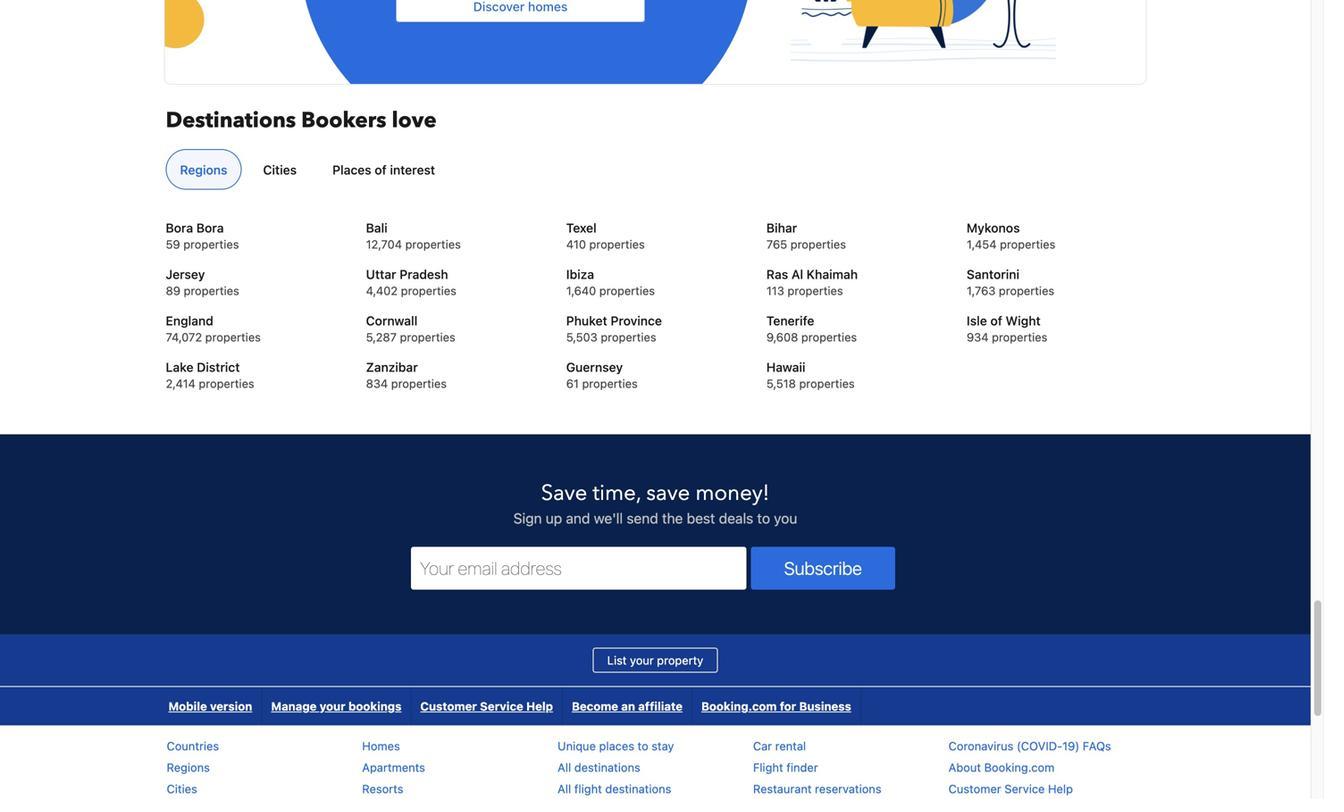 Task type: vqa. For each thing, say whether or not it's contained in the screenshot.
Very
no



Task type: locate. For each thing, give the bounding box(es) containing it.
properties inside the texel 410 properties
[[589, 238, 645, 251]]

service inside coronavirus (covid-19) faqs about booking.com customer service help
[[1005, 783, 1045, 796]]

booking.com
[[701, 700, 777, 713], [984, 761, 1055, 775]]

we'll
[[594, 510, 623, 527]]

properties
[[183, 238, 239, 251], [405, 238, 461, 251], [589, 238, 645, 251], [791, 238, 846, 251], [1000, 238, 1056, 251], [184, 284, 239, 298], [401, 284, 456, 298], [599, 284, 655, 298], [788, 284, 843, 298], [999, 284, 1055, 298], [205, 331, 261, 344], [400, 331, 456, 344], [601, 331, 656, 344], [801, 331, 857, 344], [992, 331, 1048, 344], [199, 377, 254, 390], [391, 377, 447, 390], [582, 377, 638, 390], [799, 377, 855, 390]]

isle of wight 934 properties
[[967, 314, 1048, 344]]

1 vertical spatial regions
[[167, 761, 210, 775]]

1 vertical spatial of
[[991, 314, 1003, 328]]

tab list containing regions
[[159, 149, 1145, 191]]

0 vertical spatial to
[[757, 510, 770, 527]]

al
[[792, 267, 803, 282]]

service
[[480, 700, 523, 713], [1005, 783, 1045, 796]]

to left you
[[757, 510, 770, 527]]

0 vertical spatial customer
[[420, 700, 477, 713]]

lake district 2,414 properties
[[166, 360, 254, 390]]

regions inside "countries regions cities"
[[167, 761, 210, 775]]

0 vertical spatial your
[[630, 654, 654, 667]]

properties inside tenerife 9,608 properties
[[801, 331, 857, 344]]

you
[[774, 510, 797, 527]]

help left become
[[526, 700, 553, 713]]

cities
[[263, 163, 297, 177], [167, 783, 197, 796]]

bora bora 59 properties
[[166, 221, 239, 251]]

regions
[[180, 163, 227, 177], [167, 761, 210, 775]]

1 vertical spatial to
[[638, 740, 648, 753]]

all down unique
[[558, 761, 571, 775]]

homes link
[[362, 740, 400, 753]]

faqs
[[1083, 740, 1111, 753]]

properties inside uttar pradesh 4,402 properties
[[401, 284, 456, 298]]

flight
[[574, 783, 602, 796]]

interest
[[390, 163, 435, 177]]

properties inside 'jersey 89 properties'
[[184, 284, 239, 298]]

0 vertical spatial customer service help link
[[411, 688, 562, 726]]

0 vertical spatial all
[[558, 761, 571, 775]]

regions down destinations
[[180, 163, 227, 177]]

places of interest
[[332, 163, 435, 177]]

of inside isle of wight 934 properties
[[991, 314, 1003, 328]]

0 vertical spatial destinations
[[574, 761, 640, 775]]

bihar link
[[767, 219, 945, 237]]

navigation
[[159, 688, 861, 726]]

0 vertical spatial cities
[[263, 163, 297, 177]]

1 horizontal spatial cities
[[263, 163, 297, 177]]

properties down bali link
[[405, 238, 461, 251]]

guernsey
[[566, 360, 623, 375]]

0 horizontal spatial your
[[320, 700, 346, 713]]

410
[[566, 238, 586, 251]]

navigation containing mobile version
[[159, 688, 861, 726]]

your right the list at the bottom left of page
[[630, 654, 654, 667]]

become
[[572, 700, 618, 713]]

1 horizontal spatial to
[[757, 510, 770, 527]]

properties inside ibiza 1,640 properties
[[599, 284, 655, 298]]

booking.com inside coronavirus (covid-19) faqs about booking.com customer service help
[[984, 761, 1055, 775]]

to left stay
[[638, 740, 648, 753]]

0 vertical spatial regions
[[180, 163, 227, 177]]

customer down about
[[949, 783, 1001, 796]]

properties down district
[[199, 377, 254, 390]]

help
[[526, 700, 553, 713], [1048, 783, 1073, 796]]

save
[[541, 479, 587, 508]]

places of interest button
[[318, 149, 449, 190]]

1 vertical spatial all
[[558, 783, 571, 796]]

regions down countries link
[[167, 761, 210, 775]]

affiliate
[[638, 700, 683, 713]]

customer service help link
[[411, 688, 562, 726], [949, 783, 1073, 796]]

of inside button
[[375, 163, 387, 177]]

0 horizontal spatial of
[[375, 163, 387, 177]]

manage
[[271, 700, 317, 713]]

bali link
[[366, 219, 544, 237]]

cities down regions link
[[167, 783, 197, 796]]

the
[[662, 510, 683, 527]]

properties inside england 74,072 properties
[[205, 331, 261, 344]]

all destinations link
[[558, 761, 640, 775]]

properties down khaimah
[[788, 284, 843, 298]]

mykonos
[[967, 221, 1020, 235]]

bora up 59
[[166, 221, 193, 235]]

tenerife 9,608 properties
[[767, 314, 857, 344]]

properties down tenerife link
[[801, 331, 857, 344]]

hawaii 5,518 properties
[[767, 360, 855, 390]]

countries
[[167, 740, 219, 753]]

isle of wight link
[[967, 312, 1145, 330]]

finder
[[787, 761, 818, 775]]

mykonos link
[[967, 219, 1145, 237]]

regions button
[[166, 149, 242, 190]]

properties inside phuket province 5,503 properties
[[601, 331, 656, 344]]

cities down destinations bookers love in the top left of the page
[[263, 163, 297, 177]]

to
[[757, 510, 770, 527], [638, 740, 648, 753]]

bora
[[166, 221, 193, 235], [196, 221, 224, 235]]

0 vertical spatial of
[[375, 163, 387, 177]]

uttar pradesh link
[[366, 266, 544, 284]]

0 horizontal spatial cities
[[167, 783, 197, 796]]

properties inside bali 12,704 properties
[[405, 238, 461, 251]]

properties down england link
[[205, 331, 261, 344]]

to inside the unique places to stay all destinations all flight destinations
[[638, 740, 648, 753]]

booking.com up 'car'
[[701, 700, 777, 713]]

properties down mykonos link in the top of the page
[[1000, 238, 1056, 251]]

properties inside cornwall 5,287 properties
[[400, 331, 456, 344]]

unique
[[558, 740, 596, 753]]

1 vertical spatial cities
[[167, 783, 197, 796]]

customer right bookings
[[420, 700, 477, 713]]

0 horizontal spatial bora
[[166, 221, 193, 235]]

your right manage
[[320, 700, 346, 713]]

ibiza link
[[566, 266, 744, 284]]

1 vertical spatial booking.com
[[984, 761, 1055, 775]]

113
[[767, 284, 784, 298]]

properties inside santorini 1,763 properties
[[999, 284, 1055, 298]]

1,640
[[566, 284, 596, 298]]

properties down "hawaii" link
[[799, 377, 855, 390]]

deals
[[719, 510, 753, 527]]

province
[[611, 314, 662, 328]]

england
[[166, 314, 213, 328]]

5,287
[[366, 331, 397, 344]]

jersey link
[[166, 266, 344, 284]]

0 vertical spatial help
[[526, 700, 553, 713]]

1 horizontal spatial help
[[1048, 783, 1073, 796]]

0 horizontal spatial to
[[638, 740, 648, 753]]

lake district link
[[166, 359, 344, 377]]

properties up ibiza 1,640 properties
[[589, 238, 645, 251]]

destinations up all flight destinations link
[[574, 761, 640, 775]]

properties up province
[[599, 284, 655, 298]]

help down 19)
[[1048, 783, 1073, 796]]

save time, save money! sign up and we'll send the best deals to you
[[513, 479, 797, 527]]

flight
[[753, 761, 783, 775]]

1 vertical spatial help
[[1048, 783, 1073, 796]]

1 horizontal spatial your
[[630, 654, 654, 667]]

england 74,072 properties
[[166, 314, 261, 344]]

of for wight
[[991, 314, 1003, 328]]

properties down cornwall link
[[400, 331, 456, 344]]

1 horizontal spatial of
[[991, 314, 1003, 328]]

1 horizontal spatial customer
[[949, 783, 1001, 796]]

4,402
[[366, 284, 398, 298]]

become an affiliate
[[572, 700, 683, 713]]

of right isle
[[991, 314, 1003, 328]]

properties inside mykonos 1,454 properties
[[1000, 238, 1056, 251]]

0 horizontal spatial customer service help link
[[411, 688, 562, 726]]

england link
[[166, 312, 344, 330]]

(covid-
[[1017, 740, 1063, 753]]

properties right 59
[[183, 238, 239, 251]]

destinations down all destinations "link"
[[605, 783, 671, 796]]

properties up wight
[[999, 284, 1055, 298]]

0 horizontal spatial booking.com
[[701, 700, 777, 713]]

properties inside zanzibar 834 properties
[[391, 377, 447, 390]]

1 horizontal spatial bora
[[196, 221, 224, 235]]

0 horizontal spatial service
[[480, 700, 523, 713]]

1 vertical spatial your
[[320, 700, 346, 713]]

bihar 765 properties
[[767, 221, 846, 251]]

0 vertical spatial booking.com
[[701, 700, 777, 713]]

properties up khaimah
[[791, 238, 846, 251]]

properties down 'jersey'
[[184, 284, 239, 298]]

list your property link
[[593, 648, 718, 673]]

of right places
[[375, 163, 387, 177]]

bora up 'jersey'
[[196, 221, 224, 235]]

1,763
[[967, 284, 996, 298]]

mobile version
[[168, 700, 252, 713]]

all left flight on the bottom
[[558, 783, 571, 796]]

properties down province
[[601, 331, 656, 344]]

car rental flight finder restaurant reservations
[[753, 740, 882, 796]]

destinations
[[574, 761, 640, 775], [605, 783, 671, 796]]

booking.com down coronavirus (covid-19) faqs link at the right bottom of page
[[984, 761, 1055, 775]]

1 horizontal spatial booking.com
[[984, 761, 1055, 775]]

properties down zanzibar
[[391, 377, 447, 390]]

tenerife link
[[767, 312, 945, 330]]

properties down guernsey
[[582, 377, 638, 390]]

to inside save time, save money! sign up and we'll send the best deals to you
[[757, 510, 770, 527]]

regions inside "regions" button
[[180, 163, 227, 177]]

1 vertical spatial customer service help link
[[949, 783, 1073, 796]]

homes
[[362, 740, 400, 753]]

1 horizontal spatial service
[[1005, 783, 1045, 796]]

santorini
[[967, 267, 1020, 282]]

properties down wight
[[992, 331, 1048, 344]]

1 vertical spatial service
[[1005, 783, 1045, 796]]

cities button
[[249, 149, 311, 190]]

59
[[166, 238, 180, 251]]

1 vertical spatial customer
[[949, 783, 1001, 796]]

car rental link
[[753, 740, 806, 753]]

zanzibar 834 properties
[[366, 360, 447, 390]]

1 bora from the left
[[166, 221, 193, 235]]

properties down "pradesh"
[[401, 284, 456, 298]]

1 horizontal spatial customer service help link
[[949, 783, 1073, 796]]

about
[[949, 761, 981, 775]]

tab list
[[159, 149, 1145, 191]]



Task type: describe. For each thing, give the bounding box(es) containing it.
rental
[[775, 740, 806, 753]]

5,503
[[566, 331, 598, 344]]

properties inside the bihar 765 properties
[[791, 238, 846, 251]]

bookings
[[348, 700, 402, 713]]

tenerife
[[767, 314, 814, 328]]

ras
[[767, 267, 788, 282]]

properties inside bora bora 59 properties
[[183, 238, 239, 251]]

destinations
[[166, 106, 296, 136]]

Your email address email field
[[411, 547, 747, 590]]

bookers
[[301, 106, 386, 136]]

9,608
[[767, 331, 798, 344]]

2 bora from the left
[[196, 221, 224, 235]]

mykonos 1,454 properties
[[967, 221, 1056, 251]]

cities inside button
[[263, 163, 297, 177]]

phuket province link
[[566, 312, 744, 330]]

guernsey 61 properties
[[566, 360, 638, 390]]

of for interest
[[375, 163, 387, 177]]

cities inside "countries regions cities"
[[167, 783, 197, 796]]

61
[[566, 377, 579, 390]]

customer inside coronavirus (covid-19) faqs about booking.com customer service help
[[949, 783, 1001, 796]]

0 vertical spatial service
[[480, 700, 523, 713]]

ras al khaimah link
[[767, 266, 945, 284]]

coronavirus (covid-19) faqs about booking.com customer service help
[[949, 740, 1111, 796]]

customer service help link for manage your bookings
[[411, 688, 562, 726]]

unique places to stay all destinations all flight destinations
[[558, 740, 674, 796]]

ras al khaimah 113 properties
[[767, 267, 858, 298]]

love
[[392, 106, 437, 136]]

texel link
[[566, 219, 744, 237]]

isle
[[967, 314, 987, 328]]

0 horizontal spatial help
[[526, 700, 553, 713]]

khaimah
[[807, 267, 858, 282]]

0 horizontal spatial customer
[[420, 700, 477, 713]]

ibiza
[[566, 267, 594, 282]]

bihar
[[767, 221, 797, 235]]

jersey
[[166, 267, 205, 282]]

ibiza 1,640 properties
[[566, 267, 655, 298]]

phuket province 5,503 properties
[[566, 314, 662, 344]]

bali
[[366, 221, 388, 235]]

texel 410 properties
[[566, 221, 645, 251]]

2,414
[[166, 377, 196, 390]]

bali 12,704 properties
[[366, 221, 461, 251]]

19)
[[1063, 740, 1080, 753]]

zanzibar link
[[366, 359, 544, 377]]

properties inside isle of wight 934 properties
[[992, 331, 1048, 344]]

properties inside ras al khaimah 113 properties
[[788, 284, 843, 298]]

destinations bookers love
[[166, 106, 437, 136]]

coronavirus (covid-19) faqs link
[[949, 740, 1111, 753]]

your for manage
[[320, 700, 346, 713]]

restaurant
[[753, 783, 812, 796]]

stay
[[652, 740, 674, 753]]

texel
[[566, 221, 597, 235]]

subscribe
[[784, 558, 862, 579]]

phuket
[[566, 314, 607, 328]]

mobile version link
[[159, 688, 261, 726]]

your for list
[[630, 654, 654, 667]]

save time, save money! footer
[[0, 434, 1311, 800]]

1 vertical spatial destinations
[[605, 783, 671, 796]]

1,454
[[967, 238, 997, 251]]

santorini link
[[967, 266, 1145, 284]]

934
[[967, 331, 989, 344]]

district
[[197, 360, 240, 375]]

2 all from the top
[[558, 783, 571, 796]]

places
[[332, 163, 371, 177]]

bora bora link
[[166, 219, 344, 237]]

lake
[[166, 360, 194, 375]]

uttar pradesh 4,402 properties
[[366, 267, 456, 298]]

properties inside hawaii 5,518 properties
[[799, 377, 855, 390]]

send
[[627, 510, 658, 527]]

flight finder link
[[753, 761, 818, 775]]

navigation inside save time, save money! 'footer'
[[159, 688, 861, 726]]

sign
[[513, 510, 542, 527]]

santorini 1,763 properties
[[967, 267, 1055, 298]]

apartments link
[[362, 761, 425, 775]]

booking.com for business
[[701, 700, 851, 713]]

apartments
[[362, 761, 425, 775]]

pradesh
[[400, 267, 448, 282]]

about booking.com link
[[949, 761, 1055, 775]]

time,
[[593, 479, 641, 508]]

places
[[599, 740, 634, 753]]

unique places to stay link
[[558, 740, 674, 753]]

jersey 89 properties
[[166, 267, 239, 298]]

customer service help link for about booking.com
[[949, 783, 1073, 796]]

cornwall
[[366, 314, 418, 328]]

mobile
[[168, 700, 207, 713]]

74,072
[[166, 331, 202, 344]]

manage your bookings
[[271, 700, 402, 713]]

1 all from the top
[[558, 761, 571, 775]]

property
[[657, 654, 703, 667]]

regions link
[[167, 761, 210, 775]]

properties inside guernsey 61 properties
[[582, 377, 638, 390]]

resorts
[[362, 783, 403, 796]]

manage your bookings link
[[262, 688, 411, 726]]

business
[[799, 700, 851, 713]]

cornwall 5,287 properties
[[366, 314, 456, 344]]

for
[[780, 700, 796, 713]]

zanzibar
[[366, 360, 418, 375]]

properties inside lake district 2,414 properties
[[199, 377, 254, 390]]

subscribe button
[[751, 547, 895, 590]]

help inside coronavirus (covid-19) faqs about booking.com customer service help
[[1048, 783, 1073, 796]]

89
[[166, 284, 180, 298]]

5,518
[[767, 377, 796, 390]]



